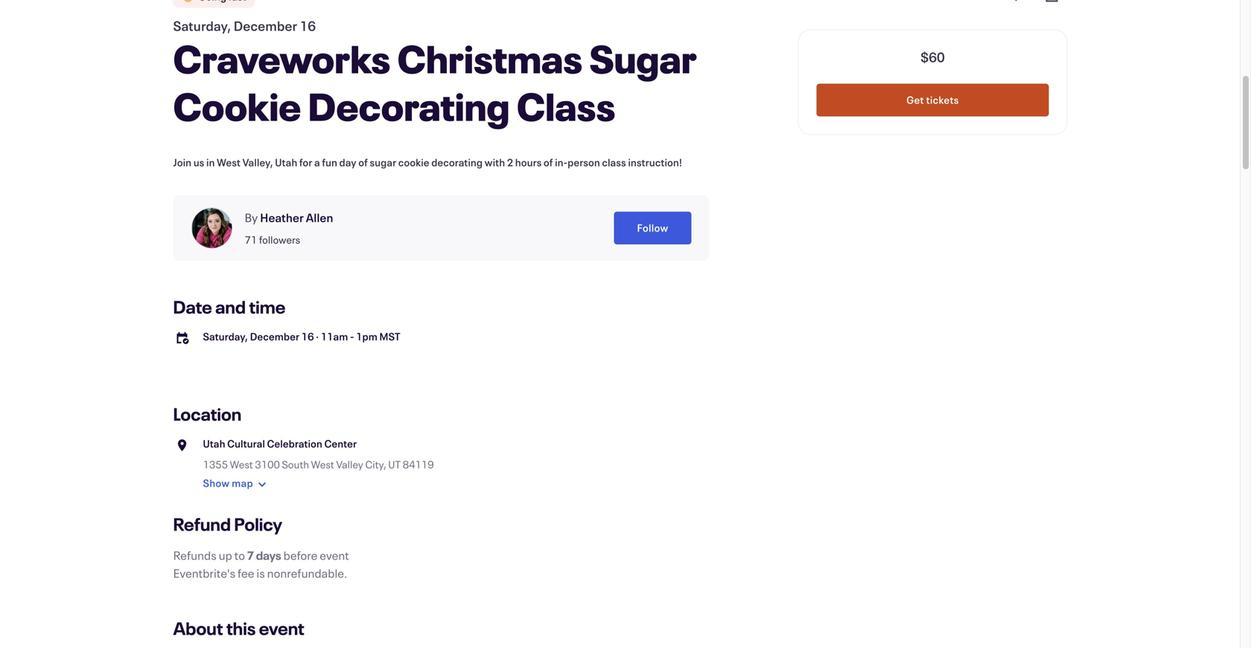 Task type: locate. For each thing, give the bounding box(es) containing it.
of left in-
[[544, 156, 553, 169]]

-
[[350, 330, 354, 344]]

utah up 1355
[[203, 437, 225, 451]]

celebration
[[267, 437, 322, 451]]

1 vertical spatial december
[[250, 330, 299, 344]]

west right in
[[217, 156, 240, 169]]

0 vertical spatial event
[[320, 548, 349, 564]]

show map
[[203, 477, 253, 491]]

2 of from the left
[[544, 156, 553, 169]]

sugar
[[589, 33, 697, 84]]

refund
[[173, 513, 231, 536]]

with
[[485, 156, 505, 169]]

tickets
[[926, 93, 959, 107]]

refunds
[[173, 548, 216, 564]]

0 vertical spatial saturday,
[[173, 17, 231, 35]]

1 vertical spatial saturday,
[[203, 330, 248, 344]]

join
[[173, 156, 191, 169]]

valley,
[[242, 156, 273, 169]]

71
[[245, 233, 257, 247]]

west
[[217, 156, 240, 169], [230, 458, 253, 472], [311, 458, 334, 472]]

in-
[[555, 156, 568, 169]]

of right day on the top of the page
[[358, 156, 368, 169]]

cookie
[[398, 156, 429, 169]]

of
[[358, 156, 368, 169], [544, 156, 553, 169]]

ut
[[388, 458, 401, 472]]

map
[[232, 477, 253, 491]]

person
[[568, 156, 600, 169]]

saturday, inside saturday, december 16 craveworks christmas sugar cookie decorating class
[[173, 17, 231, 35]]

16 inside saturday, december 16 craveworks christmas sugar cookie decorating class
[[300, 17, 316, 35]]

by
[[245, 210, 258, 226]]

date and time
[[173, 295, 285, 319]]

saturday, december 16 craveworks christmas sugar cookie decorating class
[[173, 17, 697, 131]]

utah inside utah cultural celebration center 1355 west 3100 south west valley city, ut 84119
[[203, 437, 225, 451]]

7
[[247, 548, 254, 564]]

about this event
[[173, 617, 304, 640]]

1 horizontal spatial of
[[544, 156, 553, 169]]

to
[[234, 548, 245, 564]]

time
[[249, 295, 285, 319]]

sugar
[[370, 156, 396, 169]]

1 vertical spatial utah
[[203, 437, 225, 451]]

event right this
[[259, 617, 304, 640]]

nonrefundable.
[[267, 566, 347, 582]]

decorating
[[308, 80, 510, 131]]

date
[[173, 295, 212, 319]]

get
[[906, 93, 924, 107]]

event
[[320, 548, 349, 564], [259, 617, 304, 640]]

follow button
[[614, 212, 691, 245]]

1355
[[203, 458, 228, 472]]

0 horizontal spatial of
[[358, 156, 368, 169]]

0 horizontal spatial event
[[259, 617, 304, 640]]

1 horizontal spatial utah
[[275, 156, 297, 169]]

utah
[[275, 156, 297, 169], [203, 437, 225, 451]]

1 vertical spatial event
[[259, 617, 304, 640]]

16 for 1pm
[[301, 330, 314, 344]]

1 vertical spatial 16
[[301, 330, 314, 344]]

utah cultural celebration center 1355 west 3100 south west valley city, ut 84119
[[203, 437, 434, 472]]

december inside saturday, december 16 craveworks christmas sugar cookie decorating class
[[234, 17, 297, 35]]

11am
[[321, 330, 348, 344]]

saturday,
[[173, 17, 231, 35], [203, 330, 248, 344]]

event up nonrefundable.
[[320, 548, 349, 564]]

saturday, december 16 · 11am - 1pm mst
[[203, 330, 400, 344]]

before
[[283, 548, 318, 564]]

policy
[[234, 513, 282, 536]]

december
[[234, 17, 297, 35], [250, 330, 299, 344]]

16
[[300, 17, 316, 35], [301, 330, 314, 344]]

organizer profile element
[[173, 195, 709, 261]]

0 vertical spatial 16
[[300, 17, 316, 35]]

in
[[206, 156, 215, 169]]

eventbrite's
[[173, 566, 235, 582]]

utah left the for at top left
[[275, 156, 297, 169]]

1 horizontal spatial event
[[320, 548, 349, 564]]

0 vertical spatial december
[[234, 17, 297, 35]]

0 horizontal spatial utah
[[203, 437, 225, 451]]

up
[[219, 548, 232, 564]]



Task type: vqa. For each thing, say whether or not it's contained in the screenshot.
'Sign Up' element
no



Task type: describe. For each thing, give the bounding box(es) containing it.
1 of from the left
[[358, 156, 368, 169]]

center
[[324, 437, 357, 451]]

by heather allen 71 followers
[[245, 210, 333, 247]]

class
[[517, 80, 615, 131]]

saturday, for craveworks
[[173, 17, 231, 35]]

followers
[[259, 233, 300, 247]]

day
[[339, 156, 356, 169]]

$60
[[921, 48, 945, 66]]

heather
[[260, 210, 304, 226]]

class
[[602, 156, 626, 169]]

show
[[203, 477, 230, 491]]

west left the valley on the left of the page
[[311, 458, 334, 472]]

for
[[299, 156, 312, 169]]

join us in west valley, utah for a fun day of sugar cookie decorating with 2 hours of in-person class instruction!
[[173, 156, 682, 169]]

saturday, for ·
[[203, 330, 248, 344]]

get tickets button
[[817, 84, 1049, 117]]

3100
[[255, 458, 280, 472]]

days
[[256, 548, 281, 564]]

city,
[[365, 458, 386, 472]]

christmas
[[397, 33, 582, 84]]

instruction!
[[628, 156, 682, 169]]

december for ·
[[250, 330, 299, 344]]

fun
[[322, 156, 337, 169]]

fee
[[238, 566, 254, 582]]

16 for cookie
[[300, 17, 316, 35]]

valley
[[336, 458, 363, 472]]

west up the map
[[230, 458, 253, 472]]

hours
[[515, 156, 542, 169]]

follow
[[637, 221, 668, 235]]

decorating
[[431, 156, 483, 169]]

is
[[256, 566, 265, 582]]

this
[[226, 617, 256, 640]]

event inside refunds up to 7 days before event eventbrite's fee is nonrefundable.
[[320, 548, 349, 564]]

refund policy
[[173, 513, 282, 536]]

2
[[507, 156, 513, 169]]

december for craveworks
[[234, 17, 297, 35]]

show map button
[[203, 472, 271, 496]]

location
[[173, 402, 241, 426]]

1pm
[[356, 330, 377, 344]]

mst
[[379, 330, 400, 344]]

84119
[[403, 458, 434, 472]]

us
[[193, 156, 204, 169]]

get tickets
[[906, 93, 959, 107]]

south
[[282, 458, 309, 472]]

and
[[215, 295, 246, 319]]

craveworks
[[173, 33, 390, 84]]

a
[[314, 156, 320, 169]]

·
[[316, 330, 319, 344]]

cultural
[[227, 437, 265, 451]]

about
[[173, 617, 223, 640]]

allen
[[306, 210, 333, 226]]

0 vertical spatial utah
[[275, 156, 297, 169]]

cookie
[[173, 80, 301, 131]]

refunds up to 7 days before event eventbrite's fee is nonrefundable.
[[173, 548, 349, 582]]



